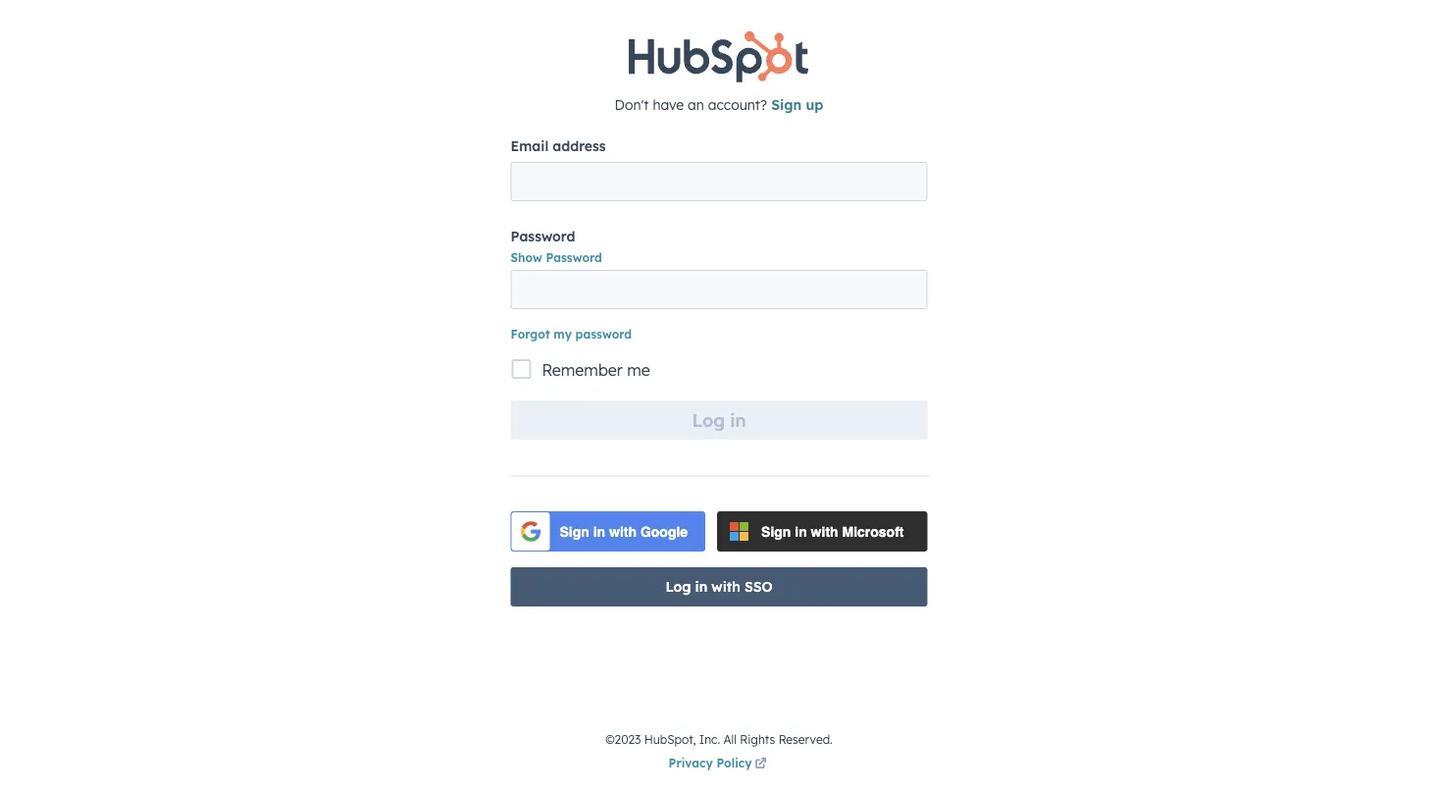Task type: describe. For each thing, give the bounding box(es) containing it.
google
[[641, 524, 688, 539]]

microsoft
[[843, 524, 904, 539]]

email address
[[511, 137, 606, 155]]

log in button
[[511, 400, 928, 440]]

email
[[511, 137, 549, 155]]

privacy policy link
[[669, 753, 770, 776]]

remember me
[[542, 360, 651, 380]]

log in with sso
[[666, 578, 773, 595]]

don't
[[615, 96, 649, 113]]

privacy policy
[[669, 756, 752, 770]]

sso
[[745, 578, 773, 595]]

policy
[[717, 756, 752, 770]]

with for sso
[[712, 578, 741, 595]]

1 link opens in a new window image from the top
[[755, 753, 767, 776]]

©
[[606, 732, 615, 747]]

hubspot,
[[645, 732, 696, 747]]

forgot my password link
[[511, 326, 632, 341]]

log in with sso button
[[511, 567, 928, 607]]

Email address email field
[[511, 162, 928, 201]]

sign in with google button
[[511, 511, 706, 552]]

rights
[[740, 732, 776, 747]]

log in
[[692, 409, 746, 431]]

have
[[653, 96, 684, 113]]

inc.
[[700, 732, 721, 747]]

an
[[688, 96, 705, 113]]

in for sign in with google
[[593, 524, 606, 539]]

all
[[724, 732, 737, 747]]

sign in with microsoft button
[[718, 511, 928, 552]]

show
[[511, 250, 543, 265]]

with for google
[[609, 524, 637, 539]]



Task type: vqa. For each thing, say whether or not it's contained in the screenshot.
1 for Latest Source Data 1
no



Task type: locate. For each thing, give the bounding box(es) containing it.
log for log in with sso
[[666, 578, 691, 595]]

0 horizontal spatial with
[[609, 524, 637, 539]]

in inside button
[[795, 524, 807, 539]]

sign for sign in with microsoft
[[762, 524, 791, 539]]

password
[[511, 228, 576, 245], [546, 250, 602, 265]]

log for log in
[[692, 409, 725, 431]]

link opens in a new window image inside privacy policy link
[[755, 759, 767, 770]]

1 vertical spatial log
[[666, 578, 691, 595]]

with inside button
[[811, 524, 839, 539]]

1 horizontal spatial log
[[692, 409, 725, 431]]

forgot
[[511, 326, 550, 341]]

in for sign in with microsoft
[[795, 524, 807, 539]]

with for microsoft
[[811, 524, 839, 539]]

Password password field
[[511, 270, 928, 309]]

don't have an account? sign up
[[615, 96, 824, 113]]

password show password
[[511, 228, 602, 265]]

password right show
[[546, 250, 602, 265]]

0 vertical spatial password
[[511, 228, 576, 245]]

with left sso
[[712, 578, 741, 595]]

sign inside 'button'
[[560, 524, 590, 539]]

remember
[[542, 360, 623, 380]]

with left microsoft
[[811, 524, 839, 539]]

sign in with microsoft
[[762, 524, 904, 539]]

in inside 'button'
[[593, 524, 606, 539]]

sign for sign in with google
[[560, 524, 590, 539]]

up
[[806, 96, 824, 113]]

with left 'google'
[[609, 524, 637, 539]]

password up show password "button"
[[511, 228, 576, 245]]

sign in with google
[[560, 524, 688, 539]]

© 2023 hubspot, inc. all rights reserved.
[[606, 732, 833, 747]]

password
[[576, 326, 632, 341]]

sign left the up
[[772, 96, 802, 113]]

log
[[692, 409, 725, 431], [666, 578, 691, 595]]

with inside 'button'
[[609, 524, 637, 539]]

1 horizontal spatial with
[[712, 578, 741, 595]]

0 vertical spatial log
[[692, 409, 725, 431]]

account?
[[708, 96, 768, 113]]

me
[[627, 360, 651, 380]]

sign up link
[[772, 96, 824, 113]]

2023
[[615, 732, 641, 747]]

privacy
[[669, 756, 713, 770]]

1 vertical spatial password
[[546, 250, 602, 265]]

2 link opens in a new window image from the top
[[755, 759, 767, 770]]

reserved.
[[779, 732, 833, 747]]

with inside button
[[712, 578, 741, 595]]

address
[[553, 137, 606, 155]]

sign inside button
[[762, 524, 791, 539]]

my
[[554, 326, 572, 341]]

sign left 'google'
[[560, 524, 590, 539]]

0 horizontal spatial log
[[666, 578, 691, 595]]

in for log in with sso
[[695, 578, 708, 595]]

sign
[[772, 96, 802, 113], [560, 524, 590, 539], [762, 524, 791, 539]]

sign up sso
[[762, 524, 791, 539]]

forgot my password
[[511, 326, 632, 341]]

2 horizontal spatial with
[[811, 524, 839, 539]]

link opens in a new window image
[[755, 753, 767, 776], [755, 759, 767, 770]]

with
[[609, 524, 637, 539], [811, 524, 839, 539], [712, 578, 741, 595]]

in
[[730, 409, 746, 431], [593, 524, 606, 539], [795, 524, 807, 539], [695, 578, 708, 595]]

in for log in
[[730, 409, 746, 431]]

show password button
[[511, 248, 602, 266]]



